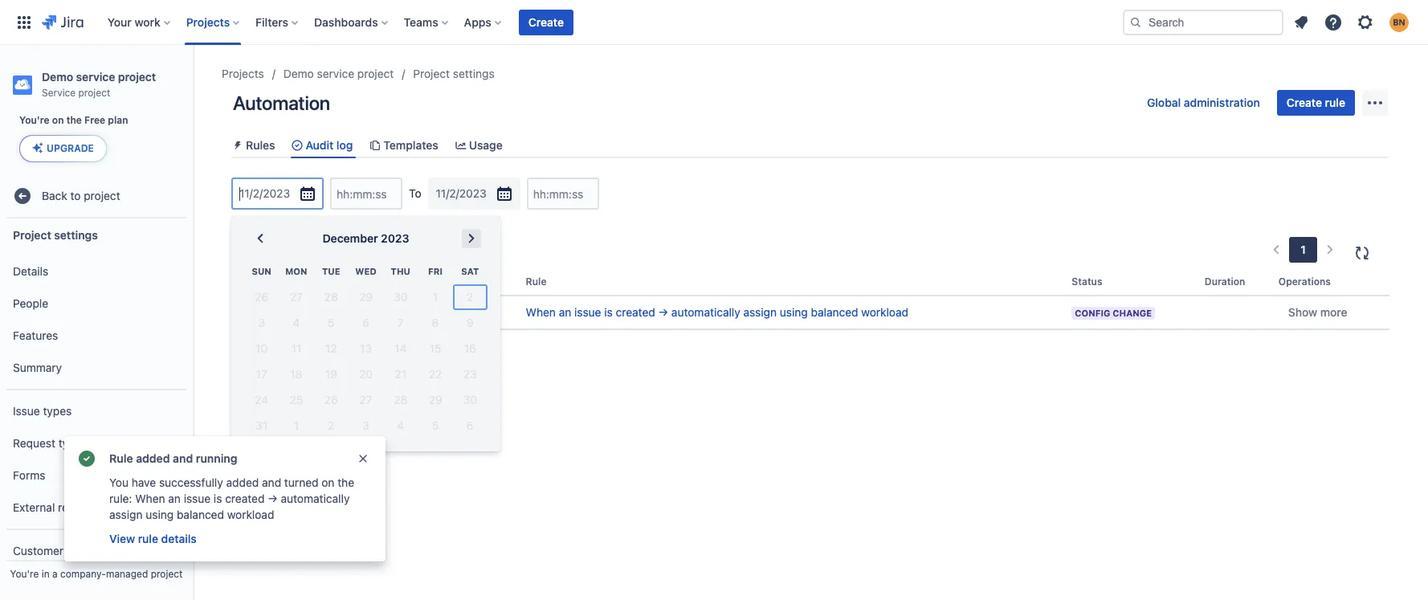 Task type: locate. For each thing, give the bounding box(es) containing it.
2 button up 9
[[453, 285, 488, 310]]

26
[[255, 290, 269, 304], [324, 393, 338, 407]]

23
[[464, 368, 477, 381]]

you're for you're in a company-managed project
[[10, 568, 39, 580]]

28 button down tue
[[314, 285, 349, 310]]

project up plan
[[118, 70, 156, 84]]

0 vertical spatial create
[[529, 15, 564, 29]]

upgrade
[[47, 142, 94, 154]]

0 horizontal spatial project
[[13, 228, 51, 241]]

1 horizontal spatial created
[[616, 306, 656, 319]]

automatically inside you have successfully added and turned on the rule: when an issue is created → automatically assign using balanced workload
[[281, 492, 350, 505]]

rule inside the create rule button
[[1326, 96, 1346, 109]]

demo service project link
[[284, 64, 394, 84]]

1 horizontal spatial 3
[[363, 419, 370, 433]]

1 vertical spatial 30
[[463, 393, 477, 407]]

1 horizontal spatial 30
[[463, 393, 477, 407]]

0 horizontal spatial 11/2/2023
[[239, 187, 290, 200]]

on down service
[[52, 114, 64, 126]]

fri
[[428, 266, 443, 277]]

2 row from the top
[[244, 285, 488, 310]]

1 horizontal spatial hh:mm:ss field
[[529, 179, 598, 208]]

2 down sat
[[467, 290, 474, 304]]

rule:
[[109, 492, 132, 505]]

26 down 19 button
[[324, 393, 338, 407]]

6 button
[[349, 310, 383, 336], [453, 413, 488, 439]]

create left actions icon
[[1287, 96, 1323, 109]]

28 for 28 button to the bottom
[[394, 393, 408, 407]]

21 button
[[383, 362, 418, 388]]

7 row from the top
[[244, 413, 488, 439]]

last month image
[[251, 229, 270, 248]]

pagination element
[[1264, 237, 1344, 263]]

28 button down '21'
[[383, 388, 418, 413]]

1 vertical spatial 4 button
[[383, 413, 418, 439]]

1 horizontal spatial 6 button
[[453, 413, 488, 439]]

details link
[[6, 256, 186, 288]]

1 vertical spatial you're
[[10, 568, 39, 580]]

5 row from the top
[[244, 362, 488, 388]]

demo
[[284, 67, 314, 80], [42, 70, 73, 84]]

4 for topmost 4 "button"
[[293, 316, 300, 330]]

people link
[[6, 288, 186, 320]]

Search field
[[1123, 9, 1284, 35]]

project
[[413, 67, 450, 80], [13, 228, 51, 241]]

on inside you have successfully added and turned on the rule: when an issue is created → automatically assign using balanced workload
[[322, 476, 335, 489]]

6 down 23 button
[[467, 419, 474, 433]]

30 down 23 button
[[463, 393, 477, 407]]

project inside back to project 'link'
[[84, 189, 120, 202]]

apps
[[464, 15, 492, 29]]

27 up "10:03:03"
[[290, 290, 303, 304]]

demo up automation
[[284, 67, 314, 80]]

what do the different statuses mean?
[[247, 355, 450, 369]]

None text field
[[436, 186, 439, 202]]

the inside you have successfully added and turned on the rule: when an issue is created → automatically assign using balanced workload
[[338, 476, 355, 489]]

rule inside view rule details button
[[138, 532, 158, 546]]

1 horizontal spatial 30 button
[[453, 388, 488, 413]]

1 horizontal spatial is
[[605, 306, 613, 319]]

1 horizontal spatial 4 button
[[383, 413, 418, 439]]

service up free
[[76, 70, 115, 84]]

1 vertical spatial workload
[[227, 508, 274, 522]]

do
[[278, 355, 292, 369]]

30 up (23240284508) at the bottom left of page
[[394, 290, 408, 304]]

1 vertical spatial balanced
[[177, 508, 224, 522]]

0 horizontal spatial using
[[146, 508, 174, 522]]

30 for leftmost 30 button
[[394, 290, 408, 304]]

settings down apps
[[453, 67, 495, 80]]

request
[[13, 436, 55, 450]]

settings down the to
[[54, 228, 98, 241]]

28 up 11/02/23, 10:03:03 am (23240284508) at bottom left
[[324, 290, 338, 304]]

16
[[464, 342, 476, 355]]

4 up 11
[[293, 316, 300, 330]]

projects for projects link
[[222, 67, 264, 80]]

1 horizontal spatial 28 button
[[383, 388, 418, 413]]

1 vertical spatial 28 button
[[383, 388, 418, 413]]

assign down "rule:"
[[109, 508, 143, 522]]

types right issue
[[43, 404, 72, 418]]

usage image
[[455, 139, 467, 152]]

1 row from the top
[[244, 258, 488, 285]]

customer permissions
[[13, 544, 129, 557]]

create inside button
[[1287, 96, 1323, 109]]

20
[[359, 368, 373, 381]]

the inside dropdown button
[[295, 355, 312, 369]]

0 horizontal spatial balanced
[[177, 508, 224, 522]]

using up view rule details
[[146, 508, 174, 522]]

notifications image
[[1292, 12, 1312, 32]]

4 for 4 "button" to the bottom
[[397, 419, 404, 433]]

you're down service
[[19, 114, 50, 126]]

0 horizontal spatial 6
[[363, 316, 370, 330]]

17 button
[[244, 362, 279, 388]]

1 horizontal spatial 2 button
[[453, 285, 488, 310]]

balanced up what do the different statuses mean? dropdown button
[[811, 306, 859, 319]]

1 horizontal spatial 26 button
[[314, 388, 349, 413]]

group
[[6, 251, 186, 389], [6, 389, 186, 529]]

1 vertical spatial assign
[[109, 508, 143, 522]]

9
[[467, 316, 474, 330]]

rules
[[246, 138, 275, 152]]

1 down 25 button
[[294, 419, 299, 433]]

customer permissions link
[[6, 535, 186, 567]]

demo for demo service project service project
[[42, 70, 73, 84]]

5 up 12
[[328, 316, 335, 330]]

back to project link
[[6, 180, 186, 212]]

4 button down 21 button
[[383, 413, 418, 439]]

the right "turned"
[[338, 476, 355, 489]]

in
[[42, 568, 50, 580]]

4 row from the top
[[244, 336, 488, 362]]

added inside you have successfully added and turned on the rule: when an issue is created → automatically assign using balanced workload
[[226, 476, 259, 489]]

service for demo service project
[[317, 67, 355, 80]]

when down have
[[135, 492, 165, 505]]

0 horizontal spatial 30
[[394, 290, 408, 304]]

create for create rule
[[1287, 96, 1323, 109]]

26 button down sun
[[244, 285, 279, 310]]

and inside you have successfully added and turned on the rule: when an issue is created → automatically assign using balanced workload
[[262, 476, 281, 489]]

0 vertical spatial 2
[[467, 290, 474, 304]]

status
[[1072, 276, 1103, 288]]

when right 9
[[526, 306, 556, 319]]

2 vertical spatial the
[[338, 476, 355, 489]]

rule
[[526, 276, 547, 288], [109, 452, 133, 465]]

service inside the demo service project service project
[[76, 70, 115, 84]]

1 horizontal spatial project settings
[[413, 67, 495, 80]]

2 group from the top
[[6, 389, 186, 529]]

global
[[1148, 96, 1182, 109]]

1 horizontal spatial project
[[413, 67, 450, 80]]

1 vertical spatial and
[[262, 476, 281, 489]]

11/2/2023 up last month icon
[[239, 187, 290, 200]]

2 button down 19 button
[[314, 413, 349, 439]]

1 hh:mm:ss field from the left
[[332, 179, 401, 208]]

config change
[[1076, 308, 1153, 318]]

0 vertical spatial 5
[[328, 316, 335, 330]]

tue
[[322, 266, 340, 277]]

1 horizontal spatial the
[[295, 355, 312, 369]]

demo inside the demo service project service project
[[42, 70, 73, 84]]

rule for rule added and running
[[109, 452, 133, 465]]

0 vertical spatial created
[[616, 306, 656, 319]]

rules image
[[231, 139, 244, 152]]

0 vertical spatial 1 button
[[1290, 237, 1318, 263]]

summary link
[[6, 352, 186, 384]]

1 horizontal spatial 5
[[432, 419, 439, 433]]

→ inside you have successfully added and turned on the rule: when an issue is created → automatically assign using balanced workload
[[268, 492, 278, 505]]

rule right the view
[[138, 532, 158, 546]]

and left "turned"
[[262, 476, 281, 489]]

1 vertical spatial 5
[[432, 419, 439, 433]]

0 horizontal spatial 28 button
[[314, 285, 349, 310]]

using
[[780, 306, 808, 319], [146, 508, 174, 522]]

0 horizontal spatial 2
[[328, 419, 335, 433]]

1 vertical spatial when
[[135, 492, 165, 505]]

10:03:03
[[281, 306, 328, 319]]

1 horizontal spatial demo
[[284, 67, 314, 80]]

banner
[[0, 0, 1429, 45]]

26 up the 11/02/23, in the bottom of the page
[[255, 290, 269, 304]]

added
[[136, 452, 170, 465], [226, 476, 259, 489]]

project up "details"
[[13, 228, 51, 241]]

automatically
[[672, 306, 741, 319], [281, 492, 350, 505]]

5 button down 22 button
[[418, 413, 453, 439]]

2 for 2 button to the bottom
[[328, 419, 335, 433]]

15
[[430, 342, 442, 355]]

27 down the 20 button
[[360, 393, 373, 407]]

service
[[317, 67, 355, 80], [76, 70, 115, 84]]

1 button up 8
[[418, 285, 453, 310]]

29 button down wed on the left of page
[[349, 285, 383, 310]]

types right request
[[58, 436, 87, 450]]

sun
[[252, 266, 272, 277]]

2 horizontal spatial 1 button
[[1290, 237, 1318, 263]]

16 button
[[453, 336, 488, 362]]

None text field
[[239, 186, 243, 202]]

1 button up the operations
[[1290, 237, 1318, 263]]

the right do
[[295, 355, 312, 369]]

1 vertical spatial 29
[[429, 393, 442, 407]]

0 vertical spatial assign
[[744, 306, 777, 319]]

projects
[[186, 15, 230, 29], [222, 67, 264, 80]]

3 row from the top
[[244, 310, 488, 336]]

0 vertical spatial 28
[[324, 290, 338, 304]]

6 button up '13'
[[349, 310, 383, 336]]

row
[[244, 258, 488, 285], [244, 285, 488, 310], [244, 310, 488, 336], [244, 336, 488, 362], [244, 362, 488, 388], [244, 388, 488, 413], [244, 413, 488, 439]]

added up have
[[136, 452, 170, 465]]

added down 'running'
[[226, 476, 259, 489]]

projects up automation
[[222, 67, 264, 80]]

5 down 22 button
[[432, 419, 439, 433]]

have
[[132, 476, 156, 489]]

24 button
[[244, 388, 279, 413]]

rule up you
[[109, 452, 133, 465]]

1 horizontal spatial 27 button
[[349, 388, 383, 413]]

22 button
[[418, 362, 453, 388]]

usage
[[469, 138, 503, 152]]

4 button
[[279, 310, 314, 336], [383, 413, 418, 439]]

create inside button
[[529, 15, 564, 29]]

4 down 21 button
[[397, 419, 404, 433]]

and up successfully
[[173, 452, 193, 465]]

you're
[[19, 114, 50, 126], [10, 568, 39, 580]]

3 up dismiss icon
[[363, 419, 370, 433]]

demo for demo service project
[[284, 67, 314, 80]]

you're left in
[[10, 568, 39, 580]]

3 button up '10'
[[244, 310, 279, 336]]

1 vertical spatial rule
[[138, 532, 158, 546]]

1 group from the top
[[6, 251, 186, 389]]

service down dashboards in the top left of the page
[[317, 67, 355, 80]]

group containing issue types
[[6, 389, 186, 529]]

external
[[13, 500, 55, 514]]

project down teams dropdown button
[[413, 67, 450, 80]]

project settings down apps
[[413, 67, 495, 80]]

29 down wed on the left of page
[[359, 290, 373, 304]]

1 button for row containing 31
[[279, 413, 314, 439]]

19
[[325, 368, 337, 381]]

28 for topmost 28 button
[[324, 290, 338, 304]]

0 horizontal spatial hh:mm:ss field
[[332, 179, 401, 208]]

0 horizontal spatial 29
[[359, 290, 373, 304]]

1 vertical spatial automatically
[[281, 492, 350, 505]]

create for create
[[529, 15, 564, 29]]

0 horizontal spatial 26
[[255, 290, 269, 304]]

types for request types
[[58, 436, 87, 450]]

1 up 8
[[433, 290, 438, 304]]

summary
[[13, 361, 62, 374]]

create right apps "popup button" at the top left
[[529, 15, 564, 29]]

create button
[[519, 9, 574, 35]]

the for different
[[295, 355, 312, 369]]

0 vertical spatial 4
[[293, 316, 300, 330]]

1 button down 25
[[279, 413, 314, 439]]

29 down 22 button
[[429, 393, 442, 407]]

1 up the operations
[[1301, 243, 1307, 257]]

0 horizontal spatial rule
[[109, 452, 133, 465]]

3 button up dismiss icon
[[349, 413, 383, 439]]

1
[[239, 238, 245, 252], [250, 238, 256, 252], [1301, 243, 1307, 257], [433, 290, 438, 304], [294, 419, 299, 433]]

banner containing your work
[[0, 0, 1429, 45]]

0 horizontal spatial 26 button
[[244, 285, 279, 310]]

when
[[526, 306, 556, 319], [135, 492, 165, 505]]

1 horizontal spatial using
[[780, 306, 808, 319]]

balanced up details
[[177, 508, 224, 522]]

details
[[161, 532, 197, 546]]

28 down 21 button
[[394, 393, 408, 407]]

1 horizontal spatial 29
[[429, 393, 442, 407]]

6 button down 23 button
[[453, 413, 488, 439]]

project down dashboards "popup button"
[[358, 67, 394, 80]]

0 horizontal spatial when
[[135, 492, 165, 505]]

row group
[[244, 285, 488, 439]]

you're for you're on the free plan
[[19, 114, 50, 126]]

1 vertical spatial 6
[[467, 419, 474, 433]]

1 inside pagination element
[[1301, 243, 1307, 257]]

0 horizontal spatial 27
[[290, 290, 303, 304]]

30 button up 7
[[383, 285, 418, 310]]

demo up service
[[42, 70, 73, 84]]

3 button
[[244, 310, 279, 336], [349, 413, 383, 439]]

issue
[[13, 404, 40, 418]]

upgrade button
[[20, 136, 106, 162]]

11/02/23,
[[231, 306, 278, 319]]

on right "turned"
[[322, 476, 335, 489]]

rule added and running
[[109, 452, 237, 465]]

templates image
[[369, 139, 382, 152]]

15 button
[[418, 336, 453, 362]]

project inside demo service project link
[[358, 67, 394, 80]]

29 button
[[349, 285, 383, 310], [418, 388, 453, 413]]

2 down 19 button
[[328, 419, 335, 433]]

project for back to project
[[84, 189, 120, 202]]

rule right sat
[[526, 276, 547, 288]]

using up what do the different statuses mean? dropdown button
[[780, 306, 808, 319]]

0 vertical spatial 6
[[363, 316, 370, 330]]

27 button down 20
[[349, 388, 383, 413]]

0 horizontal spatial the
[[66, 114, 82, 126]]

11/2/2023 right to
[[436, 187, 487, 200]]

project
[[358, 67, 394, 80], [118, 70, 156, 84], [78, 87, 110, 99], [84, 189, 120, 202], [151, 568, 183, 580]]

row containing 3
[[244, 310, 488, 336]]

5 button
[[314, 310, 349, 336], [418, 413, 453, 439]]

0 horizontal spatial service
[[76, 70, 115, 84]]

5 button up 12
[[314, 310, 349, 336]]

3 up '10'
[[258, 316, 265, 330]]

0 horizontal spatial 28
[[324, 290, 338, 304]]

project for demo service project service project
[[118, 70, 156, 84]]

issue types link
[[6, 395, 186, 428]]

0 horizontal spatial created
[[225, 492, 265, 505]]

30 button down 23 in the left of the page
[[453, 388, 488, 413]]

28
[[324, 290, 338, 304], [394, 393, 408, 407]]

date
[[231, 276, 254, 288]]

1 vertical spatial created
[[225, 492, 265, 505]]

6 row from the top
[[244, 388, 488, 413]]

27 button down mon
[[279, 285, 314, 310]]

14 button
[[383, 336, 418, 362]]

0 horizontal spatial 4 button
[[279, 310, 314, 336]]

jira image
[[42, 12, 83, 32], [42, 12, 83, 32]]

project right the to
[[84, 189, 120, 202]]

0 horizontal spatial 1 button
[[279, 413, 314, 439]]

0 vertical spatial project
[[413, 67, 450, 80]]

0 horizontal spatial an
[[168, 492, 181, 505]]

0 horizontal spatial 27 button
[[279, 285, 314, 310]]

4 button up 11
[[279, 310, 314, 336]]

the left free
[[66, 114, 82, 126]]

26 for topmost 26 button
[[255, 290, 269, 304]]

10
[[256, 342, 268, 355]]

project settings down the back
[[13, 228, 98, 241]]

1 horizontal spatial settings
[[453, 67, 495, 80]]

view rule details button
[[108, 530, 198, 549]]

projects right work
[[186, 15, 230, 29]]

assign up what do the different statuses mean? dropdown button
[[744, 306, 777, 319]]

1 vertical spatial 4
[[397, 419, 404, 433]]

26 button down "19"
[[314, 388, 349, 413]]

2 horizontal spatial the
[[338, 476, 355, 489]]

1 vertical spatial the
[[295, 355, 312, 369]]

11/2/2023
[[239, 187, 290, 200], [436, 187, 487, 200]]

1 horizontal spatial create
[[1287, 96, 1323, 109]]

(23240284508)
[[350, 306, 434, 319]]

row containing 31
[[244, 413, 488, 439]]

project for demo service project
[[358, 67, 394, 80]]

grid
[[244, 258, 488, 439]]

1 button for pagination element
[[1290, 237, 1318, 263]]

the
[[66, 114, 82, 126], [295, 355, 312, 369], [338, 476, 355, 489]]

0 vertical spatial 30 button
[[383, 285, 418, 310]]

resources
[[58, 500, 109, 514]]

assign inside you have successfully added and turned on the rule: when an issue is created → automatically assign using balanced workload
[[109, 508, 143, 522]]

workload inside you have successfully added and turned on the rule: when an issue is created → automatically assign using balanced workload
[[227, 508, 274, 522]]

29 button down 22
[[418, 388, 453, 413]]

1 horizontal spatial rule
[[526, 276, 547, 288]]

0 vertical spatial projects
[[186, 15, 230, 29]]

refresh log image
[[1353, 244, 1373, 263]]

1 vertical spatial 3
[[363, 419, 370, 433]]

0 horizontal spatial demo
[[42, 70, 73, 84]]

1 left last month icon
[[239, 238, 245, 252]]

0 vertical spatial 29 button
[[349, 285, 383, 310]]

hh:mm:ss field
[[332, 179, 401, 208], [529, 179, 598, 208]]

6 up '13'
[[363, 316, 370, 330]]

5
[[328, 316, 335, 330], [432, 419, 439, 433]]

27 button
[[279, 285, 314, 310], [349, 388, 383, 413]]

rule left actions icon
[[1326, 96, 1346, 109]]

0 vertical spatial 30
[[394, 290, 408, 304]]

help image
[[1324, 12, 1344, 32]]

31 button
[[244, 413, 279, 439]]

row group containing 26
[[244, 285, 488, 439]]

0 vertical spatial project settings
[[413, 67, 495, 80]]

tab list
[[225, 132, 1397, 158]]

1 horizontal spatial 29 button
[[418, 388, 453, 413]]

am
[[331, 306, 346, 319]]

global administration link
[[1138, 90, 1270, 116]]

1 vertical spatial 29 button
[[418, 388, 453, 413]]

1 horizontal spatial 3 button
[[349, 413, 383, 439]]

projects inside dropdown button
[[186, 15, 230, 29]]

0 horizontal spatial 5 button
[[314, 310, 349, 336]]



Task type: describe. For each thing, give the bounding box(es) containing it.
6 for left 6 button
[[363, 316, 370, 330]]

operations
[[1279, 276, 1332, 288]]

0 vertical spatial automatically
[[672, 306, 741, 319]]

created inside you have successfully added and turned on the rule: when an issue is created → automatically assign using balanced workload
[[225, 492, 265, 505]]

features
[[13, 328, 58, 342]]

20 button
[[349, 362, 383, 388]]

global administration
[[1148, 96, 1261, 109]]

13 button
[[349, 336, 383, 362]]

19 button
[[314, 362, 349, 388]]

0 vertical spatial settings
[[453, 67, 495, 80]]

project up free
[[78, 87, 110, 99]]

audit log image
[[291, 139, 304, 152]]

1 horizontal spatial when
[[526, 306, 556, 319]]

0 horizontal spatial 3 button
[[244, 310, 279, 336]]

0 vertical spatial is
[[605, 306, 613, 319]]

demo service project service project
[[42, 70, 156, 99]]

plan
[[108, 114, 128, 126]]

1 vertical spatial 1 button
[[418, 285, 453, 310]]

a
[[52, 568, 58, 580]]

tab list containing rules
[[225, 132, 1397, 158]]

1 - 1
[[239, 238, 256, 252]]

1 vertical spatial settings
[[54, 228, 98, 241]]

back to project
[[42, 189, 120, 202]]

0 horizontal spatial 29 button
[[349, 285, 383, 310]]

0 vertical spatial 27 button
[[279, 285, 314, 310]]

settings image
[[1357, 12, 1376, 32]]

6 for bottom 6 button
[[467, 419, 474, 433]]

sat
[[461, 266, 479, 277]]

is inside you have successfully added and turned on the rule: when an issue is created → automatically assign using balanced workload
[[214, 492, 222, 505]]

balanced inside you have successfully added and turned on the rule: when an issue is created → automatically assign using balanced workload
[[177, 508, 224, 522]]

dashboards button
[[309, 9, 394, 35]]

14
[[395, 342, 407, 355]]

when inside you have successfully added and turned on the rule: when an issue is created → automatically assign using balanced workload
[[135, 492, 165, 505]]

0 vertical spatial 26 button
[[244, 285, 279, 310]]

7
[[398, 316, 404, 330]]

sidebar navigation image
[[175, 64, 211, 96]]

forms
[[13, 468, 45, 482]]

successfully
[[159, 476, 223, 489]]

rule for view
[[138, 532, 158, 546]]

when an issue is created → automatically assign using balanced workload link
[[526, 306, 909, 319]]

statuses
[[365, 355, 412, 369]]

your
[[107, 15, 132, 29]]

1 horizontal spatial →
[[659, 306, 669, 319]]

0 vertical spatial and
[[173, 452, 193, 465]]

9 button
[[453, 310, 488, 336]]

7 button
[[383, 310, 418, 336]]

dismiss image
[[357, 452, 370, 465]]

rule for rule
[[526, 276, 547, 288]]

you're in a company-managed project
[[10, 568, 183, 580]]

project settings link
[[413, 64, 495, 84]]

10 button
[[244, 336, 279, 362]]

group containing details
[[6, 251, 186, 389]]

you have successfully added and turned on the rule: when an issue is created → automatically assign using balanced workload
[[109, 476, 355, 522]]

12 button
[[314, 336, 349, 362]]

wed
[[355, 266, 377, 277]]

what
[[247, 355, 275, 369]]

0 horizontal spatial 6 button
[[349, 310, 383, 336]]

1 up sun
[[250, 238, 256, 252]]

30 for bottom 30 button
[[463, 393, 477, 407]]

you
[[109, 476, 129, 489]]

17
[[256, 368, 267, 381]]

1 vertical spatial 26 button
[[314, 388, 349, 413]]

filters button
[[251, 9, 305, 35]]

0 horizontal spatial on
[[52, 114, 64, 126]]

when an issue is created → automatically assign using balanced workload
[[526, 306, 909, 319]]

2023
[[381, 231, 409, 245]]

the for free
[[66, 114, 82, 126]]

1 vertical spatial 30 button
[[453, 388, 488, 413]]

23 button
[[453, 362, 488, 388]]

row containing sun
[[244, 258, 488, 285]]

external resources link
[[6, 492, 186, 524]]

teams button
[[399, 9, 455, 35]]

22
[[429, 368, 442, 381]]

11 button
[[279, 336, 314, 362]]

an inside you have successfully added and turned on the rule: when an issue is created → automatically assign using balanced workload
[[168, 492, 181, 505]]

0 horizontal spatial project settings
[[13, 228, 98, 241]]

audit log
[[306, 138, 353, 152]]

2 11/2/2023 from the left
[[436, 187, 487, 200]]

projects for projects dropdown button
[[186, 15, 230, 29]]

2 for top 2 button
[[467, 290, 474, 304]]

31
[[256, 419, 268, 433]]

create rule button
[[1278, 90, 1356, 116]]

types for issue types
[[43, 404, 72, 418]]

1 vertical spatial 27
[[360, 393, 373, 407]]

0 vertical spatial issue
[[575, 306, 602, 319]]

using inside you have successfully added and turned on the rule: when an issue is created → automatically assign using balanced workload
[[146, 508, 174, 522]]

to
[[70, 189, 81, 202]]

0 vertical spatial 28 button
[[314, 285, 349, 310]]

1 11/2/2023 from the left
[[239, 187, 290, 200]]

0 vertical spatial 29
[[359, 290, 373, 304]]

25 button
[[279, 388, 314, 413]]

next month image
[[462, 229, 481, 248]]

issue inside you have successfully added and turned on the rule: when an issue is created → automatically assign using balanced workload
[[184, 492, 211, 505]]

create rule
[[1287, 96, 1346, 109]]

25
[[290, 393, 303, 407]]

row containing 10
[[244, 336, 488, 362]]

0 vertical spatial 27
[[290, 290, 303, 304]]

0 vertical spatial 5 button
[[314, 310, 349, 336]]

filters
[[256, 15, 289, 29]]

project down details
[[151, 568, 183, 580]]

company-
[[60, 568, 106, 580]]

external resources
[[13, 500, 109, 514]]

1 vertical spatial 2 button
[[314, 413, 349, 439]]

1 vertical spatial 3 button
[[349, 413, 383, 439]]

3 for 3 "button" to the left
[[258, 316, 265, 330]]

18 button
[[279, 362, 314, 388]]

5 for the bottommost 5 button
[[432, 419, 439, 433]]

1 vertical spatial 6 button
[[453, 413, 488, 439]]

0 horizontal spatial 30 button
[[383, 285, 418, 310]]

grid containing 26
[[244, 258, 488, 439]]

view
[[109, 532, 135, 546]]

5 for the top 5 button
[[328, 316, 335, 330]]

apps button
[[459, 9, 508, 35]]

1 vertical spatial 5 button
[[418, 413, 453, 439]]

0 vertical spatial using
[[780, 306, 808, 319]]

view rule details
[[109, 532, 197, 546]]

0 vertical spatial workload
[[862, 306, 909, 319]]

projects button
[[181, 9, 246, 35]]

automation
[[233, 92, 330, 114]]

0 vertical spatial 2 button
[[453, 285, 488, 310]]

change
[[1113, 308, 1153, 318]]

26 for the bottom 26 button
[[324, 393, 338, 407]]

11/02/23, 10:03:03 am (23240284508)
[[231, 306, 434, 319]]

expand image
[[227, 353, 247, 372]]

work
[[135, 15, 161, 29]]

1 horizontal spatial assign
[[744, 306, 777, 319]]

project inside the project settings link
[[413, 67, 450, 80]]

0 vertical spatial 4 button
[[279, 310, 314, 336]]

thu
[[391, 266, 411, 277]]

0 vertical spatial added
[[136, 452, 170, 465]]

appswitcher icon image
[[14, 12, 34, 32]]

request types link
[[6, 428, 186, 460]]

1 horizontal spatial an
[[559, 306, 572, 319]]

your profile and settings image
[[1390, 12, 1410, 32]]

templates
[[384, 138, 439, 152]]

service for demo service project service project
[[76, 70, 115, 84]]

3 for 3 "button" to the bottom
[[363, 419, 370, 433]]

row containing 24
[[244, 388, 488, 413]]

more
[[1321, 306, 1348, 319]]

row containing 17
[[244, 362, 488, 388]]

-
[[245, 238, 250, 252]]

permissions
[[67, 544, 129, 557]]

rule for create
[[1326, 96, 1346, 109]]

duration
[[1205, 276, 1246, 288]]

projects link
[[222, 64, 264, 84]]

actions image
[[1366, 93, 1385, 113]]

2 hh:mm:ss field from the left
[[529, 179, 598, 208]]

december 2023
[[323, 231, 409, 245]]

success image
[[77, 449, 96, 469]]

back
[[42, 189, 67, 202]]

row containing 26
[[244, 285, 488, 310]]

show
[[1289, 306, 1318, 319]]

your work button
[[103, 9, 177, 35]]

search image
[[1130, 16, 1143, 29]]

forms link
[[6, 460, 186, 492]]

config
[[1076, 308, 1111, 318]]

primary element
[[10, 0, 1123, 45]]

1 vertical spatial 27 button
[[349, 388, 383, 413]]

teams
[[404, 15, 439, 29]]

21
[[395, 368, 407, 381]]

0 vertical spatial balanced
[[811, 306, 859, 319]]

show more
[[1289, 306, 1348, 319]]



Task type: vqa. For each thing, say whether or not it's contained in the screenshot.
29
yes



